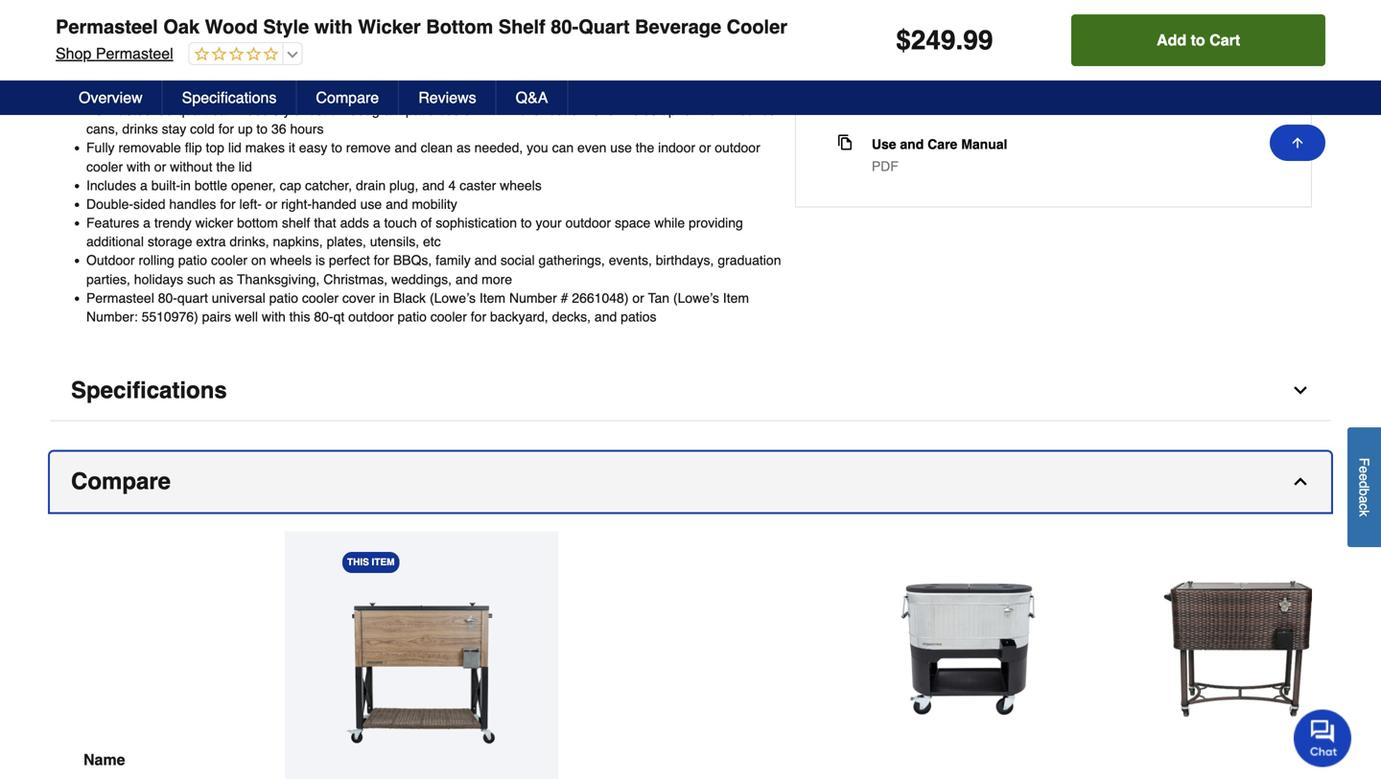 Task type: describe. For each thing, give the bounding box(es) containing it.
drinks
[[122, 121, 158, 137]]

weddings,
[[391, 272, 452, 287]]

to left 110
[[680, 103, 691, 118]]

1 horizontal spatial bottom
[[548, 103, 589, 118]]

q&a button
[[497, 81, 568, 115]]

cooler up clean
[[439, 103, 475, 118]]

permasteel up the shop permasteel
[[56, 16, 158, 38]]

a down sided
[[143, 215, 151, 231]]

plates,
[[327, 234, 366, 250]]

black
[[393, 291, 426, 306]]

to left your
[[521, 215, 532, 231]]

1 vertical spatial specifications button
[[50, 361, 1332, 422]]

drinks,
[[230, 234, 269, 250]]

cooler up qt at the left of page
[[302, 291, 339, 306]]

and up the touch on the top left of the page
[[386, 197, 408, 212]]

you
[[527, 140, 548, 156]]

0 vertical spatial wicker
[[507, 103, 545, 118]]

and inside use and care manual pdf
[[900, 137, 924, 152]]

0 horizontal spatial item
[[372, 557, 395, 568]]

wicker
[[358, 16, 421, 38]]

birthdays,
[[656, 253, 714, 268]]

patio down thanksgiving, on the left top of page
[[269, 291, 298, 306]]

catcher,
[[305, 178, 352, 193]]

extra
[[196, 234, 226, 250]]

it
[[289, 140, 295, 156]]

0 horizontal spatial wicker
[[195, 215, 233, 231]]

storage
[[148, 234, 192, 250]]

with right style
[[314, 16, 353, 38]]

your
[[536, 215, 562, 231]]

utensils,
[[370, 234, 419, 250]]

events,
[[609, 253, 652, 268]]

2 (lowe's from the left
[[673, 291, 719, 306]]

space
[[615, 215, 651, 231]]

patio up clean
[[406, 103, 435, 118]]

1 vertical spatial up
[[238, 121, 253, 137]]

family
[[436, 253, 471, 268]]

249
[[911, 25, 956, 56]]

social
[[501, 253, 535, 268]]

rustic
[[304, 103, 336, 118]]

perfect
[[329, 253, 370, 268]]

chat invite button image
[[1294, 709, 1353, 768]]

sided
[[133, 197, 165, 212]]

or up patios
[[633, 291, 644, 306]]

12-
[[720, 103, 739, 118]]

providing
[[689, 215, 743, 231]]

cooler down weddings,
[[430, 309, 467, 325]]

overview
[[79, 89, 143, 106]]

this
[[289, 309, 310, 325]]

or up built-
[[154, 159, 166, 174]]

backyard,
[[490, 309, 548, 325]]

easy
[[299, 140, 327, 156]]

tan
[[648, 291, 670, 306]]

specifications for the top specifications button
[[182, 89, 277, 106]]

cold
[[190, 121, 215, 137]]

zero stars image
[[190, 46, 279, 64]]

add
[[1157, 31, 1187, 49]]

name
[[83, 751, 125, 769]]

shop permasteel
[[56, 45, 173, 62]]

for left left-
[[220, 197, 236, 212]]

80- up 5510976)
[[158, 291, 177, 306]]

without
[[170, 159, 212, 174]]

specifications for bottom specifications button
[[71, 378, 227, 404]]

1 horizontal spatial up
[[661, 103, 676, 118]]

of
[[421, 215, 432, 231]]

for down utensils,
[[374, 253, 389, 268]]

80- right shelf
[[551, 16, 579, 38]]

number:
[[86, 309, 138, 325]]

2 quart from the top
[[177, 291, 208, 306]]

opener,
[[231, 178, 276, 193]]

.
[[956, 25, 963, 56]]

shop
[[56, 45, 91, 62]]

permasteel up the number:
[[86, 291, 154, 306]]

0 vertical spatial specifications button
[[163, 81, 297, 115]]

fully
[[86, 140, 115, 156]]

rolling
[[139, 253, 174, 268]]

with left 'this'
[[262, 309, 286, 325]]

clean
[[421, 140, 453, 156]]

on
[[251, 253, 266, 268]]

b
[[1357, 489, 1372, 496]]

while
[[654, 215, 685, 231]]

patios
[[621, 309, 657, 325]]

arrow up image
[[1290, 135, 1306, 151]]

permasteel up overview "button"
[[96, 45, 173, 62]]

permasteel oak wood style with wicker bottom shelf 80-quart beverage cooler
[[56, 16, 788, 38]]

can
[[552, 140, 574, 156]]

use
[[872, 137, 896, 152]]

features
[[86, 215, 139, 231]]

touch
[[384, 215, 417, 231]]

oak
[[212, 103, 233, 118]]

$ 249 . 99
[[896, 25, 993, 56]]

holidays
[[134, 272, 183, 287]]

1 quart from the top
[[177, 103, 208, 118]]

care
[[928, 137, 958, 152]]

double-
[[86, 197, 133, 212]]

woodgrain
[[340, 103, 402, 118]]

permasteel 80-quart oak wood style rustic woodgrain patio cooler with wicker bottom shelf holds up to 110 12-ounce cans, drinks stay cold for up to 36 hours fully removable flip top lid makes it easy to remove and clean as needed, you can even use the indoor or outdoor cooler with or without the lid includes a built-in bottle opener, cap catcher, drain plug, and 4 caster wheels double-sided handles for left- or right-handed use and mobility features a trendy wicker bottom shelf that adds a touch of sophistication to your outdoor space while providing additional storage extra drinks, napkins, plates, utensils, etc outdoor rolling patio cooler on wheels is perfect for bbqs, family and social gatherings, events, birthdays, graduation parties, holidays such as thanksgiving, christmas, weddings, and more permasteel 80-quart universal patio cooler cover in black (lowe's item number # 2661048) or tan (lowe's item number: 5510976) pairs well with this 80-qt outdoor patio cooler for backyard, decks, and patios
[[86, 103, 781, 325]]

qt
[[333, 309, 345, 325]]

removable
[[118, 140, 181, 156]]

f e e d b a c k button
[[1348, 428, 1381, 548]]

1 vertical spatial as
[[219, 272, 233, 287]]

1 vertical spatial in
[[379, 291, 389, 306]]

to inside "button"
[[1191, 31, 1206, 49]]

chevron down image
[[1291, 381, 1310, 401]]

trendy
[[154, 215, 192, 231]]

2661048)
[[572, 291, 629, 306]]

0 vertical spatial compare button
[[297, 81, 399, 115]]

4
[[448, 178, 456, 193]]

reviews button
[[399, 81, 497, 115]]

permasteel brown hand-woven wicker 80-quart beverage cooler image
[[1163, 570, 1321, 729]]

needed,
[[475, 140, 523, 156]]

sophistication
[[436, 215, 517, 231]]

with up the needed,
[[479, 103, 503, 118]]

80- right 'this'
[[314, 309, 333, 325]]

more
[[482, 272, 512, 287]]

1 (lowe's from the left
[[430, 291, 476, 306]]

oak
[[163, 16, 200, 38]]

1 vertical spatial use
[[360, 197, 382, 212]]

cap
[[280, 178, 301, 193]]



Task type: locate. For each thing, give the bounding box(es) containing it.
1 vertical spatial wicker
[[195, 215, 233, 231]]

specifications up cold
[[182, 89, 277, 106]]

patio down black
[[398, 309, 427, 325]]

1 horizontal spatial as
[[457, 140, 471, 156]]

specifications button down patios
[[50, 361, 1332, 422]]

even
[[578, 140, 607, 156]]

wood
[[205, 16, 258, 38]]

1 horizontal spatial wicker
[[507, 103, 545, 118]]

0 vertical spatial wheels
[[500, 178, 542, 193]]

item down more
[[479, 291, 506, 306]]

0 horizontal spatial up
[[238, 121, 253, 137]]

up right the holds on the left of the page
[[661, 103, 676, 118]]

item right this at the left bottom of the page
[[372, 557, 395, 568]]

to right 'easy' at the left of page
[[331, 140, 342, 156]]

and left 4 at the left of the page
[[422, 178, 445, 193]]

lid up opener,
[[239, 159, 252, 174]]

$
[[896, 25, 911, 56]]

patio up the such
[[178, 253, 207, 268]]

cooler
[[439, 103, 475, 118], [86, 159, 123, 174], [211, 253, 248, 268], [302, 291, 339, 306], [430, 309, 467, 325]]

to left 36
[[257, 121, 268, 137]]

document image
[[837, 135, 853, 150]]

cart
[[1210, 31, 1241, 49]]

use
[[610, 140, 632, 156], [360, 197, 382, 212]]

shelf down right-
[[282, 215, 310, 231]]

gatherings,
[[539, 253, 605, 268]]

2 horizontal spatial item
[[723, 291, 749, 306]]

cooler down extra
[[211, 253, 248, 268]]

left-
[[239, 197, 262, 212]]

add to cart
[[1157, 31, 1241, 49]]

makes
[[245, 140, 285, 156]]

e up b
[[1357, 474, 1372, 481]]

wood
[[237, 103, 269, 118]]

that
[[314, 215, 336, 231]]

well
[[235, 309, 258, 325]]

flip
[[185, 140, 202, 156]]

0 horizontal spatial wheels
[[270, 253, 312, 268]]

1 vertical spatial lid
[[239, 159, 252, 174]]

hours
[[290, 121, 324, 137]]

bottom
[[426, 16, 493, 38]]

1 horizontal spatial (lowe's
[[673, 291, 719, 306]]

wheels
[[500, 178, 542, 193], [270, 253, 312, 268]]

1 horizontal spatial the
[[636, 140, 654, 156]]

for left backyard,
[[471, 309, 486, 325]]

1 horizontal spatial item
[[479, 291, 506, 306]]

0 vertical spatial compare
[[316, 89, 379, 106]]

cooler down fully
[[86, 159, 123, 174]]

(lowe's right "tan"
[[673, 291, 719, 306]]

and left clean
[[395, 140, 417, 156]]

0 vertical spatial lid
[[228, 140, 242, 156]]

and down 2661048)
[[595, 309, 617, 325]]

cover
[[342, 291, 375, 306]]

0 horizontal spatial in
[[180, 178, 191, 193]]

wicker up you at the left top of the page
[[507, 103, 545, 118]]

a up k
[[1357, 496, 1372, 504]]

drain
[[356, 178, 386, 193]]

1 vertical spatial compare button
[[50, 452, 1332, 513]]

specifications down 5510976)
[[71, 378, 227, 404]]

wheels down you at the left top of the page
[[500, 178, 542, 193]]

overview button
[[59, 81, 163, 115]]

1 vertical spatial the
[[216, 159, 235, 174]]

outdoor down 12-
[[715, 140, 760, 156]]

0 horizontal spatial use
[[360, 197, 382, 212]]

bottom down left-
[[237, 215, 278, 231]]

napkins,
[[273, 234, 323, 250]]

0 horizontal spatial outdoor
[[348, 309, 394, 325]]

style
[[263, 16, 309, 38]]

1 vertical spatial compare
[[71, 469, 171, 495]]

permasteel oak wood style with wicker bottom shelf 80-quart beverage cooler image
[[342, 593, 501, 751]]

e
[[1357, 466, 1372, 474], [1357, 474, 1372, 481]]

0 horizontal spatial (lowe's
[[430, 291, 476, 306]]

a right the adds
[[373, 215, 380, 231]]

0 vertical spatial bottom
[[548, 103, 589, 118]]

remove
[[346, 140, 391, 156]]

bottom up can
[[548, 103, 589, 118]]

0 vertical spatial up
[[661, 103, 676, 118]]

0 vertical spatial quart
[[177, 103, 208, 118]]

and down family
[[456, 272, 478, 287]]

plug,
[[389, 178, 419, 193]]

1 vertical spatial outdoor
[[566, 215, 611, 231]]

built-
[[151, 178, 180, 193]]

0 horizontal spatial compare
[[71, 469, 171, 495]]

christmas,
[[323, 272, 388, 287]]

outdoor right your
[[566, 215, 611, 231]]

use and care manual pdf
[[872, 137, 1008, 174]]

e up d
[[1357, 466, 1372, 474]]

universal
[[212, 291, 265, 306]]

1 vertical spatial specifications
[[71, 378, 227, 404]]

#
[[561, 291, 568, 306]]

1 vertical spatial wheels
[[270, 253, 312, 268]]

c
[[1357, 504, 1372, 510]]

manual
[[961, 137, 1008, 152]]

up down wood
[[238, 121, 253, 137]]

to right add at the top right of page
[[1191, 31, 1206, 49]]

1 horizontal spatial outdoor
[[566, 215, 611, 231]]

bottle
[[195, 178, 227, 193]]

shelf left the holds on the left of the page
[[593, 103, 622, 118]]

permasteel galvanized steel rolling 120-quart beverage cooler image
[[889, 570, 1048, 729]]

f
[[1357, 458, 1372, 466]]

1 vertical spatial shelf
[[282, 215, 310, 231]]

and right use
[[900, 137, 924, 152]]

(lowe's down weddings,
[[430, 291, 476, 306]]

style
[[273, 103, 301, 118]]

1 horizontal spatial shelf
[[593, 103, 622, 118]]

1 e from the top
[[1357, 466, 1372, 474]]

lid right top
[[228, 140, 242, 156]]

such
[[187, 272, 215, 287]]

k
[[1357, 510, 1372, 517]]

q&a
[[516, 89, 548, 106]]

item down graduation
[[723, 291, 749, 306]]

outdoor down cover
[[348, 309, 394, 325]]

1 horizontal spatial compare
[[316, 89, 379, 106]]

item
[[479, 291, 506, 306], [723, 291, 749, 306], [372, 557, 395, 568]]

cooler
[[727, 16, 788, 38]]

bottom
[[548, 103, 589, 118], [237, 215, 278, 231]]

quart down the such
[[177, 291, 208, 306]]

this
[[347, 557, 369, 568]]

is
[[316, 253, 325, 268]]

mobility
[[412, 197, 457, 212]]

thanksgiving,
[[237, 272, 320, 287]]

patio
[[406, 103, 435, 118], [178, 253, 207, 268], [269, 291, 298, 306], [398, 309, 427, 325]]

shelf
[[499, 16, 546, 38]]

pdf
[[872, 159, 899, 174]]

in left black
[[379, 291, 389, 306]]

2 vertical spatial outdoor
[[348, 309, 394, 325]]

in
[[180, 178, 191, 193], [379, 291, 389, 306]]

with down removable
[[127, 159, 151, 174]]

permasteel up "cans,"
[[86, 103, 154, 118]]

chevron up image
[[1291, 473, 1310, 492]]

2 e from the top
[[1357, 474, 1372, 481]]

1 horizontal spatial use
[[610, 140, 632, 156]]

0 horizontal spatial the
[[216, 159, 235, 174]]

0 vertical spatial as
[[457, 140, 471, 156]]

adds
[[340, 215, 369, 231]]

the down top
[[216, 159, 235, 174]]

80-
[[551, 16, 579, 38], [158, 103, 177, 118], [158, 291, 177, 306], [314, 309, 333, 325]]

1 vertical spatial bottom
[[237, 215, 278, 231]]

or right indoor
[[699, 140, 711, 156]]

in down "without"
[[180, 178, 191, 193]]

0 horizontal spatial shelf
[[282, 215, 310, 231]]

and up more
[[474, 253, 497, 268]]

0 vertical spatial specifications
[[182, 89, 277, 106]]

etc
[[423, 234, 441, 250]]

caster
[[460, 178, 496, 193]]

99
[[963, 25, 993, 56]]

as right clean
[[457, 140, 471, 156]]

a inside button
[[1357, 496, 1372, 504]]

use down 'drain'
[[360, 197, 382, 212]]

1 vertical spatial quart
[[177, 291, 208, 306]]

specifications
[[182, 89, 277, 106], [71, 378, 227, 404]]

2 horizontal spatial outdoor
[[715, 140, 760, 156]]

f e e d b a c k
[[1357, 458, 1372, 517]]

number
[[509, 291, 557, 306]]

0 vertical spatial use
[[610, 140, 632, 156]]

1 horizontal spatial in
[[379, 291, 389, 306]]

80- up stay
[[158, 103, 177, 118]]

shelf
[[593, 103, 622, 118], [282, 215, 310, 231]]

1 horizontal spatial wheels
[[500, 178, 542, 193]]

wheels down napkins,
[[270, 253, 312, 268]]

as up universal
[[219, 272, 233, 287]]

for down oak
[[218, 121, 234, 137]]

quart up cold
[[177, 103, 208, 118]]

the left indoor
[[636, 140, 654, 156]]

0 vertical spatial in
[[180, 178, 191, 193]]

use right even
[[610, 140, 632, 156]]

wicker up extra
[[195, 215, 233, 231]]

0 vertical spatial the
[[636, 140, 654, 156]]

specifications button up cold
[[163, 81, 297, 115]]

with
[[314, 16, 353, 38], [479, 103, 503, 118], [127, 159, 151, 174], [262, 309, 286, 325]]

or right left-
[[266, 197, 277, 212]]

0 horizontal spatial as
[[219, 272, 233, 287]]

reviews
[[418, 89, 476, 106]]

a up sided
[[140, 178, 148, 193]]

pairs
[[202, 309, 231, 325]]

0 vertical spatial shelf
[[593, 103, 622, 118]]

additional
[[86, 234, 144, 250]]

ounce
[[739, 103, 776, 118]]

decks,
[[552, 309, 591, 325]]

0 vertical spatial outdoor
[[715, 140, 760, 156]]

handed
[[312, 197, 357, 212]]

this item
[[347, 557, 395, 568]]

bbqs,
[[393, 253, 432, 268]]

add to cart button
[[1072, 14, 1326, 66]]

0 horizontal spatial bottom
[[237, 215, 278, 231]]



Task type: vqa. For each thing, say whether or not it's contained in the screenshot.
Novecento Cenefa Evoli Cobalto 3-in x 6-in Ceramic Bullnose Tile (0.1-sq. ft/ Piece) later
no



